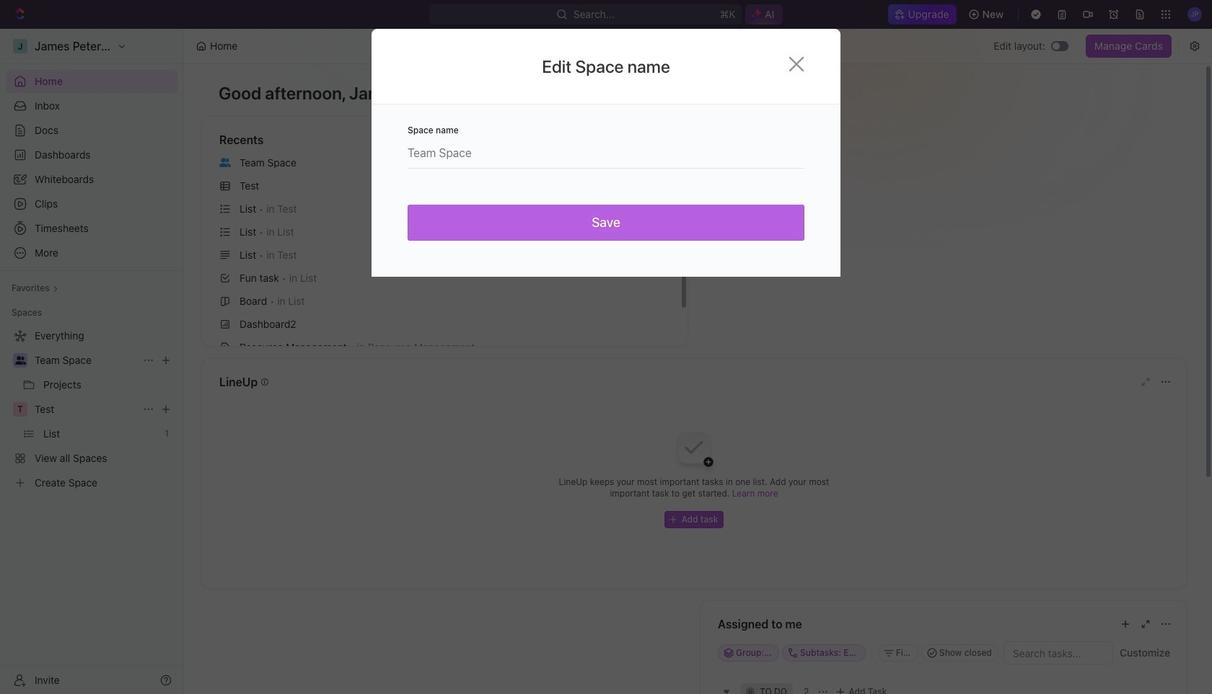 Task type: locate. For each thing, give the bounding box(es) containing it.
Search tasks... text field
[[1004, 643, 1113, 665]]

1 horizontal spatial user group image
[[219, 158, 231, 167]]

tree
[[6, 325, 178, 495]]

tree inside sidebar navigation
[[6, 325, 178, 495]]

user group image inside sidebar navigation
[[15, 356, 26, 365]]

1 vertical spatial user group image
[[15, 356, 26, 365]]

user group image
[[219, 158, 231, 167], [15, 356, 26, 365]]

dialog
[[372, 29, 841, 277]]

0 horizontal spatial user group image
[[15, 356, 26, 365]]

test, , element
[[13, 403, 27, 417]]



Task type: describe. For each thing, give the bounding box(es) containing it.
0 vertical spatial user group image
[[219, 158, 231, 167]]

sidebar navigation
[[0, 29, 184, 695]]

Enter Space na﻿me text field
[[408, 135, 805, 168]]



Task type: vqa. For each thing, say whether or not it's contained in the screenshot.
Test, , Element
yes



